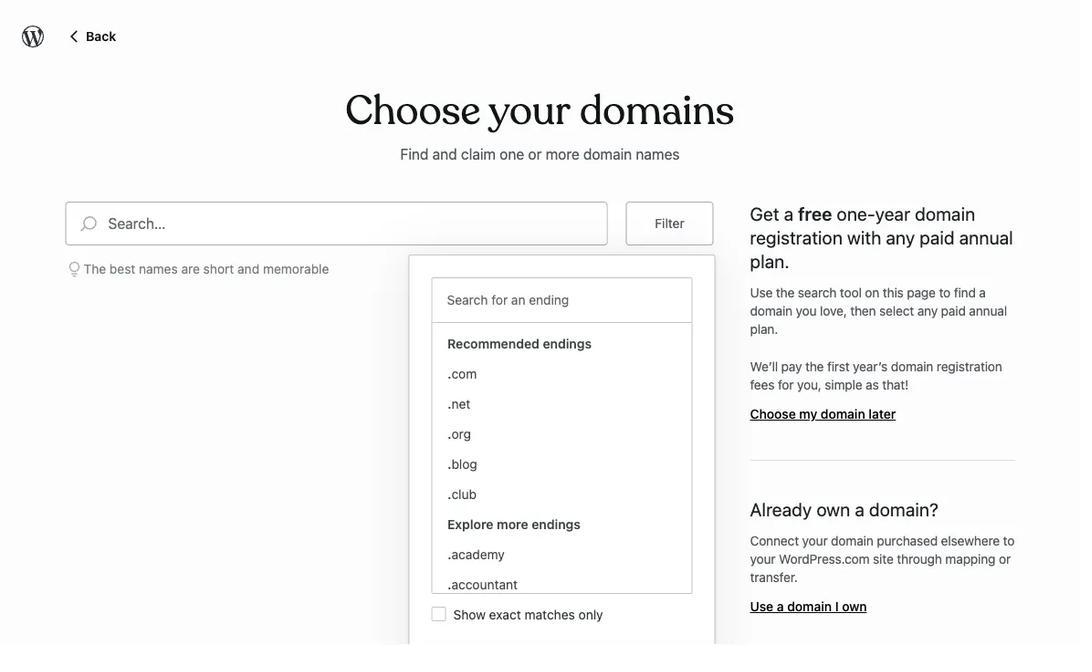 Task type: describe. For each thing, give the bounding box(es) containing it.
page
[[907, 285, 936, 300]]

connect
[[750, 534, 799, 549]]

and inside choose your domains find and claim one or more domain names
[[433, 145, 457, 163]]

one
[[500, 145, 524, 163]]

the best names are short and memorable
[[84, 261, 329, 277]]

year's
[[853, 359, 888, 374]]

for
[[778, 377, 794, 393]]

show
[[453, 607, 486, 622]]

domain search filters tooltip
[[409, 246, 716, 646]]

or inside connect your domain purchased elsewhere to your wordpress.com site through mapping or transfer.
[[999, 552, 1011, 567]]

already own a domain?
[[750, 499, 939, 520]]

choose your domains find and claim one or more domain names
[[346, 86, 735, 163]]

i
[[835, 599, 839, 615]]

transfer.
[[750, 570, 798, 585]]

the inside we'll pay the first year's domain registration fees for you, simple as that!
[[806, 359, 824, 374]]

claim
[[461, 145, 496, 163]]

to inside connect your domain purchased elsewhere to your wordpress.com site through mapping or transfer.
[[1003, 534, 1015, 549]]

blog
[[451, 457, 477, 472]]

search
[[798, 285, 837, 300]]

paid inside use the search tool on this page to find a domain you love, then select any paid annual plan.
[[941, 304, 966, 319]]

net
[[451, 396, 470, 411]]

domain for my
[[821, 407, 866, 422]]

matches
[[525, 607, 575, 622]]

best
[[110, 261, 135, 277]]

the inside use the search tool on this page to find a domain you love, then select any paid annual plan.
[[776, 285, 795, 300]]

memorable
[[263, 261, 329, 277]]

. for academy
[[447, 547, 451, 562]]

more inside domain search filters tooltip
[[497, 517, 528, 532]]

that!
[[883, 377, 909, 393]]

explore
[[447, 517, 493, 532]]

recommended endings
[[447, 336, 591, 351]]

find
[[400, 145, 429, 163]]

1 vertical spatial own
[[842, 599, 867, 615]]

you
[[796, 304, 817, 319]]

pay
[[782, 359, 802, 374]]

exact
[[489, 607, 521, 622]]

choose for my
[[750, 407, 796, 422]]

filter
[[655, 216, 685, 231]]

first
[[828, 359, 850, 374]]

wordpress.com
[[779, 552, 870, 567]]

connect your domain purchased elsewhere to your wordpress.com site through mapping or transfer.
[[750, 534, 1015, 585]]

filter button
[[626, 202, 714, 246]]

use for use a domain i own
[[750, 599, 774, 615]]

choose my domain later
[[750, 407, 896, 422]]

find
[[954, 285, 976, 300]]

0 vertical spatial endings
[[543, 336, 591, 351]]

are
[[181, 261, 200, 277]]

on
[[865, 285, 880, 300]]

short
[[203, 261, 234, 277]]

with
[[848, 226, 882, 248]]

through
[[897, 552, 942, 567]]

domain inside we'll pay the first year's domain registration fees for you, simple as that!
[[891, 359, 934, 374]]

elsewhere
[[941, 534, 1000, 549]]

. org
[[447, 426, 471, 441]]

then
[[851, 304, 876, 319]]

. for blog
[[447, 457, 451, 472]]

domain names
[[584, 145, 680, 163]]

annual inside use the search tool on this page to find a domain you love, then select any paid annual plan.
[[969, 304, 1007, 319]]

. accountant
[[447, 577, 517, 592]]

to inside use the search tool on this page to find a domain you love, then select any paid annual plan.
[[939, 285, 951, 300]]

names
[[139, 261, 178, 277]]

1 horizontal spatial your
[[803, 534, 828, 549]]

Search for an ending text field
[[447, 289, 675, 311]]

1 vertical spatial your
[[750, 552, 776, 567]]

free
[[798, 203, 833, 224]]

any inside use the search tool on this page to find a domain you love, then select any paid annual plan.
[[918, 304, 938, 319]]

only
[[579, 607, 603, 622]]

tool
[[840, 285, 862, 300]]

recommended
[[447, 336, 539, 351]]

we'll pay the first year's domain registration fees for you, simple as that!
[[750, 359, 1003, 393]]

registration inside we'll pay the first year's domain registration fees for you, simple as that!
[[937, 359, 1003, 374]]

. academy
[[447, 547, 504, 562]]

academy
[[451, 547, 504, 562]]

Show exact matches only checkbox
[[432, 607, 446, 622]]

more inside choose your domains find and claim one or more domain names
[[546, 145, 580, 163]]

a right get
[[784, 203, 794, 224]]

. club
[[447, 487, 476, 502]]

or inside choose your domains find and claim one or more domain names
[[528, 145, 542, 163]]

your domains
[[489, 86, 735, 137]]

use a domain i own
[[750, 599, 867, 615]]



Task type: locate. For each thing, give the bounding box(es) containing it.
annual
[[960, 226, 1014, 248], [969, 304, 1007, 319]]

1 vertical spatial more
[[497, 517, 528, 532]]

1 . from the top
[[447, 366, 451, 381]]

use the search tool on this page to find a domain you love, then select any paid annual plan.
[[750, 285, 1007, 337]]

any down the page
[[918, 304, 938, 319]]

0 vertical spatial annual
[[960, 226, 1014, 248]]

0 horizontal spatial choose
[[346, 86, 481, 137]]

this
[[883, 285, 904, 300]]

domain up that! at the right bottom
[[891, 359, 934, 374]]

use left search
[[750, 285, 773, 300]]

plan. down get
[[750, 250, 790, 272]]

plan.
[[750, 250, 790, 272], [750, 322, 778, 337]]

1 horizontal spatial the
[[806, 359, 824, 374]]

to left find
[[939, 285, 951, 300]]

. net
[[447, 396, 470, 411]]

your up transfer.
[[750, 552, 776, 567]]

a inside use the search tool on this page to find a domain you love, then select any paid annual plan.
[[979, 285, 986, 300]]

1 vertical spatial paid
[[941, 304, 966, 319]]

. down . org
[[447, 457, 451, 472]]

0 vertical spatial own
[[817, 499, 851, 520]]

4 . from the top
[[447, 457, 451, 472]]

1 horizontal spatial more
[[546, 145, 580, 163]]

1 vertical spatial plan.
[[750, 322, 778, 337]]

simple
[[825, 377, 863, 393]]

0 vertical spatial any
[[886, 226, 915, 248]]

domain inside connect your domain purchased elsewhere to your wordpress.com site through mapping or transfer.
[[831, 534, 874, 549]]

2 use from the top
[[750, 599, 774, 615]]

to
[[939, 285, 951, 300], [1003, 534, 1015, 549]]

later
[[869, 407, 896, 422]]

the
[[84, 261, 106, 277]]

my
[[800, 407, 818, 422]]

domain down simple
[[821, 407, 866, 422]]

. for net
[[447, 396, 451, 411]]

mapping
[[946, 552, 996, 567]]

choose
[[346, 86, 481, 137], [750, 407, 796, 422]]

registration down find
[[937, 359, 1003, 374]]

1 vertical spatial annual
[[969, 304, 1007, 319]]

0 vertical spatial use
[[750, 285, 773, 300]]

any inside one-year domain registration with any paid annual plan.
[[886, 226, 915, 248]]

0 vertical spatial and
[[433, 145, 457, 163]]

endings
[[543, 336, 591, 351], [531, 517, 580, 532]]

get
[[750, 203, 780, 224]]

1 use from the top
[[750, 285, 773, 300]]

0 vertical spatial or
[[528, 145, 542, 163]]

fees
[[750, 377, 775, 393]]

or right one in the left top of the page
[[528, 145, 542, 163]]

registration
[[750, 226, 843, 248], [937, 359, 1003, 374]]

we'll
[[750, 359, 778, 374]]

you,
[[797, 377, 822, 393]]

club
[[451, 487, 476, 502]]

more right explore
[[497, 517, 528, 532]]

1 horizontal spatial registration
[[937, 359, 1003, 374]]

1 plan. from the top
[[750, 250, 790, 272]]

. down . academy on the bottom
[[447, 577, 451, 592]]

What would you like your domain name to be? search field
[[108, 203, 607, 245]]

more right one in the left top of the page
[[546, 145, 580, 163]]

paid up the page
[[920, 226, 955, 248]]

3 . from the top
[[447, 426, 451, 441]]

annual down find
[[969, 304, 1007, 319]]

1 horizontal spatial choose
[[750, 407, 796, 422]]

already
[[750, 499, 812, 520]]

domain inside use the search tool on this page to find a domain you love, then select any paid annual plan.
[[750, 304, 793, 319]]

registration down get a free
[[750, 226, 843, 248]]

domain inside one-year domain registration with any paid annual plan.
[[915, 203, 976, 224]]

None search field
[[65, 202, 608, 246]]

any down the year
[[886, 226, 915, 248]]

7 . from the top
[[447, 577, 451, 592]]

love,
[[820, 304, 847, 319]]

domain?
[[870, 499, 939, 520]]

0 vertical spatial the
[[776, 285, 795, 300]]

plan. inside use the search tool on this page to find a domain you love, then select any paid annual plan.
[[750, 322, 778, 337]]

org
[[451, 426, 471, 441]]

own
[[817, 499, 851, 520], [842, 599, 867, 615]]

choose my domain later button
[[750, 407, 896, 422]]

your up wordpress.com at right bottom
[[803, 534, 828, 549]]

1 horizontal spatial or
[[999, 552, 1011, 567]]

one-year domain registration with any paid annual plan.
[[750, 203, 1014, 272]]

year
[[876, 203, 911, 224]]

. blog
[[447, 457, 477, 472]]

0 vertical spatial registration
[[750, 226, 843, 248]]

explore more endings
[[447, 517, 580, 532]]

domain left i
[[788, 599, 832, 615]]

1 horizontal spatial any
[[918, 304, 938, 319]]

com
[[451, 366, 477, 381]]

to right elsewhere
[[1003, 534, 1015, 549]]

. up . org
[[447, 396, 451, 411]]

registration inside one-year domain registration with any paid annual plan.
[[750, 226, 843, 248]]

1 vertical spatial to
[[1003, 534, 1015, 549]]

use down transfer.
[[750, 599, 774, 615]]

paid
[[920, 226, 955, 248], [941, 304, 966, 319]]

domain left you
[[750, 304, 793, 319]]

0 horizontal spatial the
[[776, 285, 795, 300]]

one-
[[837, 203, 876, 224]]

2 . from the top
[[447, 396, 451, 411]]

a
[[784, 203, 794, 224], [979, 285, 986, 300], [855, 499, 865, 520], [777, 599, 784, 615]]

or right mapping
[[999, 552, 1011, 567]]

. up . net
[[447, 366, 451, 381]]

use
[[750, 285, 773, 300], [750, 599, 774, 615]]

purchased
[[877, 534, 938, 549]]

endings down search for an ending text box
[[543, 336, 591, 351]]

. for accountant
[[447, 577, 451, 592]]

. com
[[447, 366, 477, 381]]

plan. up we'll
[[750, 322, 778, 337]]

paid down find
[[941, 304, 966, 319]]

the left search
[[776, 285, 795, 300]]

use a domain i own button
[[750, 599, 867, 615]]

.
[[447, 366, 451, 381], [447, 396, 451, 411], [447, 426, 451, 441], [447, 457, 451, 472], [447, 487, 451, 502], [447, 547, 451, 562], [447, 577, 451, 592]]

0 horizontal spatial more
[[497, 517, 528, 532]]

paid inside one-year domain registration with any paid annual plan.
[[920, 226, 955, 248]]

None text field
[[447, 283, 687, 318]]

accountant
[[451, 577, 517, 592]]

0 horizontal spatial registration
[[750, 226, 843, 248]]

and right 'find'
[[433, 145, 457, 163]]

the up you, at the bottom of the page
[[806, 359, 824, 374]]

6 . from the top
[[447, 547, 451, 562]]

domain right the year
[[915, 203, 976, 224]]

site
[[873, 552, 894, 567]]

as
[[866, 377, 879, 393]]

choose for your domains
[[346, 86, 481, 137]]

1 vertical spatial and
[[238, 261, 260, 277]]

domain for a
[[788, 599, 832, 615]]

back link
[[66, 25, 116, 47]]

domain down already own a domain?
[[831, 534, 874, 549]]

1 vertical spatial endings
[[531, 517, 580, 532]]

1 vertical spatial any
[[918, 304, 938, 319]]

0 horizontal spatial your
[[750, 552, 776, 567]]

. for club
[[447, 487, 451, 502]]

own up wordpress.com at right bottom
[[817, 499, 851, 520]]

select
[[880, 304, 914, 319]]

use for use the search tool on this page to find a domain you love, then select any paid annual plan.
[[750, 285, 773, 300]]

own right i
[[842, 599, 867, 615]]

choose down the fees
[[750, 407, 796, 422]]

1 horizontal spatial to
[[1003, 534, 1015, 549]]

and right "short"
[[238, 261, 260, 277]]

. down . net
[[447, 426, 451, 441]]

0 vertical spatial choose
[[346, 86, 481, 137]]

. down explore
[[447, 547, 451, 562]]

domain for your
[[831, 534, 874, 549]]

0 vertical spatial paid
[[920, 226, 955, 248]]

0 horizontal spatial or
[[528, 145, 542, 163]]

0 vertical spatial more
[[546, 145, 580, 163]]

0 vertical spatial to
[[939, 285, 951, 300]]

use inside use the search tool on this page to find a domain you love, then select any paid annual plan.
[[750, 285, 773, 300]]

. for org
[[447, 426, 451, 441]]

and
[[433, 145, 457, 163], [238, 261, 260, 277]]

0 horizontal spatial and
[[238, 261, 260, 277]]

. for com
[[447, 366, 451, 381]]

more
[[546, 145, 580, 163], [497, 517, 528, 532]]

domain for year
[[915, 203, 976, 224]]

. down . blog
[[447, 487, 451, 502]]

1 vertical spatial the
[[806, 359, 824, 374]]

get a free
[[750, 203, 833, 224]]

plan. inside one-year domain registration with any paid annual plan.
[[750, 250, 790, 272]]

1 vertical spatial use
[[750, 599, 774, 615]]

choose inside choose your domains find and claim one or more domain names
[[346, 86, 481, 137]]

1 horizontal spatial and
[[433, 145, 457, 163]]

domain
[[915, 203, 976, 224], [750, 304, 793, 319], [891, 359, 934, 374], [821, 407, 866, 422], [831, 534, 874, 549], [788, 599, 832, 615]]

2 plan. from the top
[[750, 322, 778, 337]]

choose up 'find'
[[346, 86, 481, 137]]

back
[[86, 29, 116, 44]]

any
[[886, 226, 915, 248], [918, 304, 938, 319]]

1 vertical spatial choose
[[750, 407, 796, 422]]

the
[[776, 285, 795, 300], [806, 359, 824, 374]]

0 vertical spatial plan.
[[750, 250, 790, 272]]

1 vertical spatial or
[[999, 552, 1011, 567]]

a right find
[[979, 285, 986, 300]]

annual up find
[[960, 226, 1014, 248]]

1 vertical spatial registration
[[937, 359, 1003, 374]]

a left domain?
[[855, 499, 865, 520]]

show exact matches only
[[453, 607, 603, 622]]

5 . from the top
[[447, 487, 451, 502]]

0 vertical spatial your
[[803, 534, 828, 549]]

annual inside one-year domain registration with any paid annual plan.
[[960, 226, 1014, 248]]

a down transfer.
[[777, 599, 784, 615]]

your
[[803, 534, 828, 549], [750, 552, 776, 567]]

endings right explore
[[531, 517, 580, 532]]

0 horizontal spatial to
[[939, 285, 951, 300]]

0 horizontal spatial any
[[886, 226, 915, 248]]



Task type: vqa. For each thing, say whether or not it's contained in the screenshot.
the one-
yes



